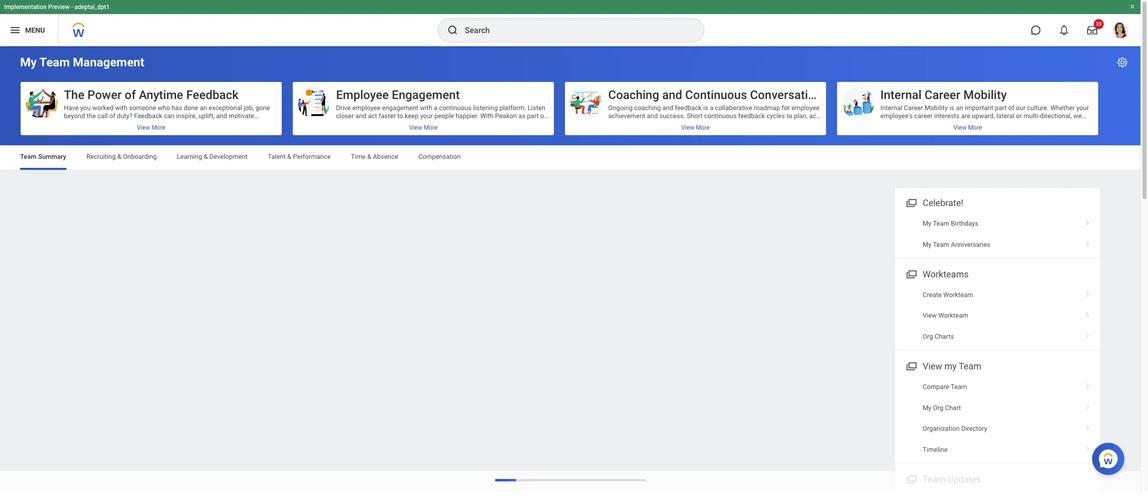 Task type: vqa. For each thing, say whether or not it's contained in the screenshot.
ext link icon associated with Resource Management
no



Task type: locate. For each thing, give the bounding box(es) containing it.
1 horizontal spatial of
[[125, 88, 136, 102]]

0 horizontal spatial of
[[109, 112, 115, 120]]

2 vertical spatial feedback
[[231, 120, 260, 128]]

& right talent
[[287, 153, 292, 161]]

an
[[200, 104, 207, 112]]

org left the charts
[[923, 333, 934, 341]]

a
[[710, 104, 714, 112]]

org inside my org chart link
[[934, 405, 944, 412]]

has
[[172, 104, 182, 112]]

1 view from the top
[[923, 312, 938, 320]]

search image
[[447, 24, 459, 36]]

your
[[154, 120, 167, 128]]

chevron right image inside the organization directory link
[[1082, 422, 1095, 432]]

roadmap
[[755, 104, 781, 112]]

of right call on the left of the page
[[109, 112, 115, 120]]

list containing compare team
[[896, 377, 1101, 461]]

& right time
[[367, 153, 372, 161]]

menu group image left celebrate!
[[905, 196, 918, 209]]

time & absence
[[351, 153, 398, 161]]

& for time
[[367, 153, 372, 161]]

0 vertical spatial menu group image
[[905, 196, 918, 209]]

1 chevron right image from the top
[[1082, 217, 1095, 227]]

&
[[117, 153, 121, 161], [204, 153, 208, 161], [287, 153, 292, 161], [367, 153, 372, 161]]

configure this page image
[[1117, 56, 1129, 68]]

menu group image for celebrate!
[[905, 196, 918, 209]]

5 chevron right image from the top
[[1082, 401, 1095, 411]]

timeline
[[923, 446, 948, 454]]

1 chevron right image from the top
[[1082, 288, 1095, 298]]

motivate
[[229, 112, 254, 120]]

team
[[39, 55, 70, 69], [20, 153, 37, 161], [934, 220, 950, 228], [934, 241, 950, 248], [959, 362, 982, 372], [951, 384, 968, 391], [923, 475, 946, 485]]

my down my team birthdays
[[923, 241, 932, 248]]

my team birthdays
[[923, 220, 979, 228]]

engagement
[[392, 88, 460, 102]]

menu group image left my
[[905, 360, 918, 373]]

chart
[[946, 405, 962, 412]]

3 list from the top
[[896, 377, 1101, 461]]

notifications large image
[[1060, 25, 1070, 35]]

menu group image
[[905, 196, 918, 209], [905, 360, 918, 373]]

the
[[87, 112, 96, 120]]

1 & from the left
[[117, 153, 121, 161]]

menu group image for team updates
[[905, 473, 918, 486]]

coaching and continuous conversations
[[609, 88, 828, 102]]

0 vertical spatial chevron right image
[[1082, 288, 1095, 298]]

employee engagement
[[336, 88, 460, 102]]

7 chevron right image from the top
[[1082, 443, 1095, 453]]

of up with
[[125, 88, 136, 102]]

1 vertical spatial menu group image
[[905, 473, 918, 486]]

team summary
[[20, 153, 66, 161]]

org left chart
[[934, 405, 944, 412]]

0 vertical spatial view
[[923, 312, 938, 320]]

workteam down 'workteams'
[[944, 292, 974, 299]]

0 vertical spatial org
[[923, 333, 934, 341]]

1 vertical spatial workteam
[[939, 312, 969, 320]]

menu group image left 'workteams'
[[905, 267, 918, 281]]

chevron right image inside my team anniversaries link
[[1082, 237, 1095, 247]]

my team birthdays link
[[896, 214, 1101, 234]]

0 vertical spatial feedback
[[186, 88, 239, 102]]

chevron right image for organization directory
[[1082, 422, 1095, 432]]

1 menu group image from the top
[[905, 267, 918, 281]]

Search Workday  search field
[[465, 19, 684, 41]]

justify image
[[9, 24, 21, 36]]

my team anniversaries
[[923, 241, 991, 248]]

to left do
[[94, 120, 100, 128]]

my down menu dropdown button
[[20, 55, 37, 69]]

menu group image
[[905, 267, 918, 281], [905, 473, 918, 486]]

duty?
[[117, 112, 133, 120]]

0 vertical spatial menu group image
[[905, 267, 918, 281]]

workteam
[[944, 292, 974, 299], [939, 312, 969, 320]]

view down create
[[923, 312, 938, 320]]

feedback down someone
[[134, 112, 162, 120]]

my org chart link
[[896, 398, 1101, 419]]

view left my
[[923, 362, 943, 372]]

learning
[[177, 153, 202, 161]]

my down compare
[[923, 405, 932, 412]]

employee engagement button
[[293, 82, 554, 135]]

2 menu group image from the top
[[905, 473, 918, 486]]

exceptional
[[209, 104, 242, 112]]

recruiting & onboarding
[[86, 153, 157, 161]]

achievement
[[609, 112, 646, 120]]

of
[[125, 88, 136, 102], [109, 112, 115, 120]]

chevron right image inside my org chart link
[[1082, 401, 1095, 411]]

2 & from the left
[[204, 153, 208, 161]]

2 chevron right image from the top
[[1082, 380, 1095, 390]]

job,
[[244, 104, 254, 112]]

celebrate!
[[923, 198, 964, 208]]

feedback up short
[[675, 104, 702, 112]]

chevron right image
[[1082, 217, 1095, 227], [1082, 237, 1095, 247], [1082, 309, 1095, 319], [1082, 330, 1095, 340], [1082, 401, 1095, 411], [1082, 422, 1095, 432], [1082, 443, 1095, 453]]

my down celebrate!
[[923, 220, 932, 228]]

feedback up correction
[[739, 112, 766, 120]]

tab list
[[10, 146, 1131, 170]]

main content
[[0, 46, 1141, 492]]

1 vertical spatial org
[[934, 405, 944, 412]]

1 horizontal spatial feedback
[[739, 112, 766, 120]]

feedback up the an
[[186, 88, 239, 102]]

org charts
[[923, 333, 955, 341]]

chevron right image inside the view workteam link
[[1082, 309, 1095, 319]]

compare
[[923, 384, 950, 391]]

33
[[1097, 21, 1102, 27]]

chevron right image inside org charts link
[[1082, 330, 1095, 340]]

1 vertical spatial of
[[109, 112, 115, 120]]

talent & performance
[[268, 153, 331, 161]]

chevron right image
[[1082, 288, 1095, 298], [1082, 380, 1095, 390]]

internal career mobility button
[[838, 82, 1099, 135]]

team up chart
[[951, 384, 968, 391]]

0 vertical spatial list
[[896, 214, 1101, 255]]

1 vertical spatial menu group image
[[905, 360, 918, 373]]

adeptai_dpt1
[[75, 4, 110, 11]]

2 vertical spatial list
[[896, 377, 1101, 461]]

team right my
[[959, 362, 982, 372]]

1 vertical spatial list
[[896, 285, 1101, 348]]

correction
[[748, 120, 777, 128]]

feedback
[[186, 88, 239, 102], [134, 112, 162, 120], [231, 120, 260, 128]]

1 vertical spatial view
[[923, 362, 943, 372]]

4 chevron right image from the top
[[1082, 330, 1095, 340]]

tab list containing team summary
[[10, 146, 1131, 170]]

3 chevron right image from the top
[[1082, 309, 1095, 319]]

act,
[[810, 112, 820, 120]]

1 list from the top
[[896, 214, 1101, 255]]

list containing create workteam
[[896, 285, 1101, 348]]

& for learning
[[204, 153, 208, 161]]

0 vertical spatial workteam
[[944, 292, 974, 299]]

chevron right image for my team birthdays
[[1082, 217, 1095, 227]]

access
[[609, 120, 629, 128]]

1 menu group image from the top
[[905, 196, 918, 209]]

2 chevron right image from the top
[[1082, 237, 1095, 247]]

6 chevron right image from the top
[[1082, 422, 1095, 432]]

2 list from the top
[[896, 285, 1101, 348]]

to
[[787, 112, 793, 120], [94, 120, 100, 128], [185, 120, 191, 128], [261, 120, 267, 128]]

anniversaries
[[952, 241, 991, 248]]

4 & from the left
[[367, 153, 372, 161]]

chevron right image inside the compare team link
[[1082, 380, 1095, 390]]

chevron right image for my team anniversaries
[[1082, 237, 1095, 247]]

power
[[87, 88, 122, 102]]

& right recruiting
[[117, 153, 121, 161]]

& for talent
[[287, 153, 292, 161]]

list containing my team birthdays
[[896, 214, 1101, 255]]

chevron right image inside create workteam link
[[1082, 288, 1095, 298]]

menu group image left team updates
[[905, 473, 918, 486]]

continuous
[[686, 88, 748, 102]]

view workteam
[[923, 312, 969, 320]]

to down inspire,
[[185, 120, 191, 128]]

1 vertical spatial chevron right image
[[1082, 380, 1095, 390]]

my org chart
[[923, 405, 962, 412]]

to down for
[[787, 112, 793, 120]]

compensation
[[419, 153, 461, 161]]

my for my team birthdays
[[923, 220, 932, 228]]

others.
[[94, 128, 114, 136]]

and inside have you worked with someone who has done an exceptional job, gone beyond the call of duty?  feedback can inspire, uplift, and motivate recipients to do better.  remind your team to use 'anytime' feedback to recognize others.
[[216, 112, 227, 120]]

the power of anytime feedback
[[64, 88, 239, 102]]

list
[[896, 214, 1101, 255], [896, 285, 1101, 348], [896, 377, 1101, 461]]

implementation preview -   adeptai_dpt1
[[4, 4, 110, 11]]

view inside list
[[923, 312, 938, 320]]

charts
[[935, 333, 955, 341]]

plan,
[[795, 112, 808, 120]]

chevron right image inside 'my team birthdays' link
[[1082, 217, 1095, 227]]

org inside org charts link
[[923, 333, 934, 341]]

inspire,
[[176, 112, 197, 120]]

view for view workteam
[[923, 312, 938, 320]]

employee
[[336, 88, 389, 102]]

3 & from the left
[[287, 153, 292, 161]]

feedback down motivate at the top left of the page
[[231, 120, 260, 128]]

preview
[[48, 4, 70, 11]]

create workteam link
[[896, 285, 1101, 306]]

2 view from the top
[[923, 362, 943, 372]]

2 menu group image from the top
[[905, 360, 918, 373]]

view
[[923, 312, 938, 320], [923, 362, 943, 372]]

& right learning
[[204, 153, 208, 161]]

chevron right image inside timeline "link"
[[1082, 443, 1095, 453]]

positive
[[791, 120, 814, 128]]

provides
[[665, 120, 690, 128]]

conversations
[[751, 88, 828, 102]]

chevron right image for timeline
[[1082, 443, 1095, 453]]

workteam down the create workteam
[[939, 312, 969, 320]]

for
[[782, 104, 790, 112]]



Task type: describe. For each thing, give the bounding box(es) containing it.
team
[[169, 120, 183, 128]]

learning & development
[[177, 153, 248, 161]]

have
[[64, 104, 79, 112]]

list for view my team
[[896, 377, 1101, 461]]

team down celebrate!
[[934, 220, 950, 228]]

beyond
[[64, 112, 85, 120]]

timeline link
[[896, 440, 1101, 461]]

worked
[[92, 104, 114, 112]]

organization directory link
[[896, 419, 1101, 440]]

coaching
[[635, 104, 661, 112]]

recipients
[[64, 120, 92, 128]]

employee
[[792, 104, 820, 112]]

list for celebrate!
[[896, 214, 1101, 255]]

you
[[80, 104, 91, 112]]

someone
[[129, 104, 156, 112]]

-
[[71, 4, 73, 11]]

do
[[101, 120, 109, 128]]

onboarding
[[123, 153, 157, 161]]

my
[[945, 362, 957, 372]]

remind
[[131, 120, 153, 128]]

organization
[[923, 426, 960, 433]]

organization directory
[[923, 426, 988, 433]]

absence
[[373, 153, 398, 161]]

team updates
[[923, 475, 982, 485]]

team down menu in the top left of the page
[[39, 55, 70, 69]]

inbox large image
[[1088, 25, 1098, 35]]

main content containing my team management
[[0, 46, 1141, 492]]

view workteam link
[[896, 306, 1101, 327]]

chevron right image for workteams
[[1082, 288, 1095, 298]]

who
[[158, 104, 170, 112]]

compare team
[[923, 384, 968, 391]]

recruiting
[[86, 153, 116, 161]]

recognize
[[64, 128, 92, 136]]

is
[[704, 104, 709, 112]]

with
[[115, 104, 127, 112]]

0 horizontal spatial feedback
[[675, 104, 702, 112]]

'anytime'
[[205, 120, 230, 128]]

coaching
[[609, 88, 660, 102]]

view my team
[[923, 362, 982, 372]]

0 vertical spatial of
[[125, 88, 136, 102]]

management
[[73, 55, 144, 69]]

directory
[[962, 426, 988, 433]]

menu group image for workteams
[[905, 267, 918, 281]]

the
[[64, 88, 84, 102]]

my team management
[[20, 55, 144, 69]]

my for my team management
[[20, 55, 37, 69]]

anytime
[[139, 88, 183, 102]]

outcomes.
[[609, 128, 640, 136]]

performance
[[293, 153, 331, 161]]

implementation
[[4, 4, 47, 11]]

summary
[[38, 153, 66, 161]]

better.
[[111, 120, 129, 128]]

team left summary
[[20, 153, 37, 161]]

list for workteams
[[896, 285, 1101, 348]]

compare team link
[[896, 377, 1101, 398]]

create
[[923, 292, 942, 299]]

acknowledgement,
[[692, 120, 746, 128]]

internal
[[881, 88, 922, 102]]

call
[[98, 112, 108, 120]]

& for recruiting
[[117, 153, 121, 161]]

team down my team birthdays
[[934, 241, 950, 248]]

profile logan mcneil image
[[1113, 22, 1129, 40]]

chevron right image for view workteam
[[1082, 309, 1095, 319]]

team down timeline
[[923, 475, 946, 485]]

workteams
[[923, 269, 969, 280]]

mobility
[[964, 88, 1008, 102]]

menu group image for view my team
[[905, 360, 918, 373]]

continuous
[[705, 112, 737, 120]]

ongoing
[[609, 104, 633, 112]]

my for my team anniversaries
[[923, 241, 932, 248]]

view for view my team
[[923, 362, 943, 372]]

workteam for view workteam
[[939, 312, 969, 320]]

my team anniversaries link
[[896, 234, 1101, 255]]

close environment banner image
[[1130, 4, 1136, 10]]

short
[[687, 112, 703, 120]]

cycles
[[767, 112, 786, 120]]

modify
[[643, 120, 664, 128]]

uplift,
[[199, 112, 215, 120]]

time
[[351, 153, 366, 161]]

career
[[925, 88, 961, 102]]

of inside have you worked with someone who has done an exceptional job, gone beyond the call of duty?  feedback can inspire, uplift, and motivate recipients to do better.  remind your team to use 'anytime' feedback to recognize others.
[[109, 112, 115, 120]]

updates
[[948, 475, 982, 485]]

tab list inside main content
[[10, 146, 1131, 170]]

done
[[184, 104, 198, 112]]

menu
[[25, 26, 45, 34]]

collaborative
[[716, 104, 753, 112]]

chevron right image for view my team
[[1082, 380, 1095, 390]]

to down gone
[[261, 120, 267, 128]]

birthdays
[[952, 220, 979, 228]]

success.
[[660, 112, 686, 120]]

workteam for create workteam
[[944, 292, 974, 299]]

chevron right image for my org chart
[[1082, 401, 1095, 411]]

internal career mobility
[[881, 88, 1008, 102]]

menu banner
[[0, 0, 1141, 46]]

gone
[[256, 104, 270, 112]]

1 vertical spatial feedback
[[134, 112, 162, 120]]

to inside ongoing coaching and feedback is a collaborative roadmap for employee achievement and success.  short continuous feedback cycles to plan, act, access and modify provides acknowledgement, correction and positive outcomes.
[[787, 112, 793, 120]]

chevron right image for org charts
[[1082, 330, 1095, 340]]

my for my org chart
[[923, 405, 932, 412]]

can
[[164, 112, 175, 120]]

create workteam
[[923, 292, 974, 299]]

have you worked with someone who has done an exceptional job, gone beyond the call of duty?  feedback can inspire, uplift, and motivate recipients to do better.  remind your team to use 'anytime' feedback to recognize others.
[[64, 104, 270, 136]]



